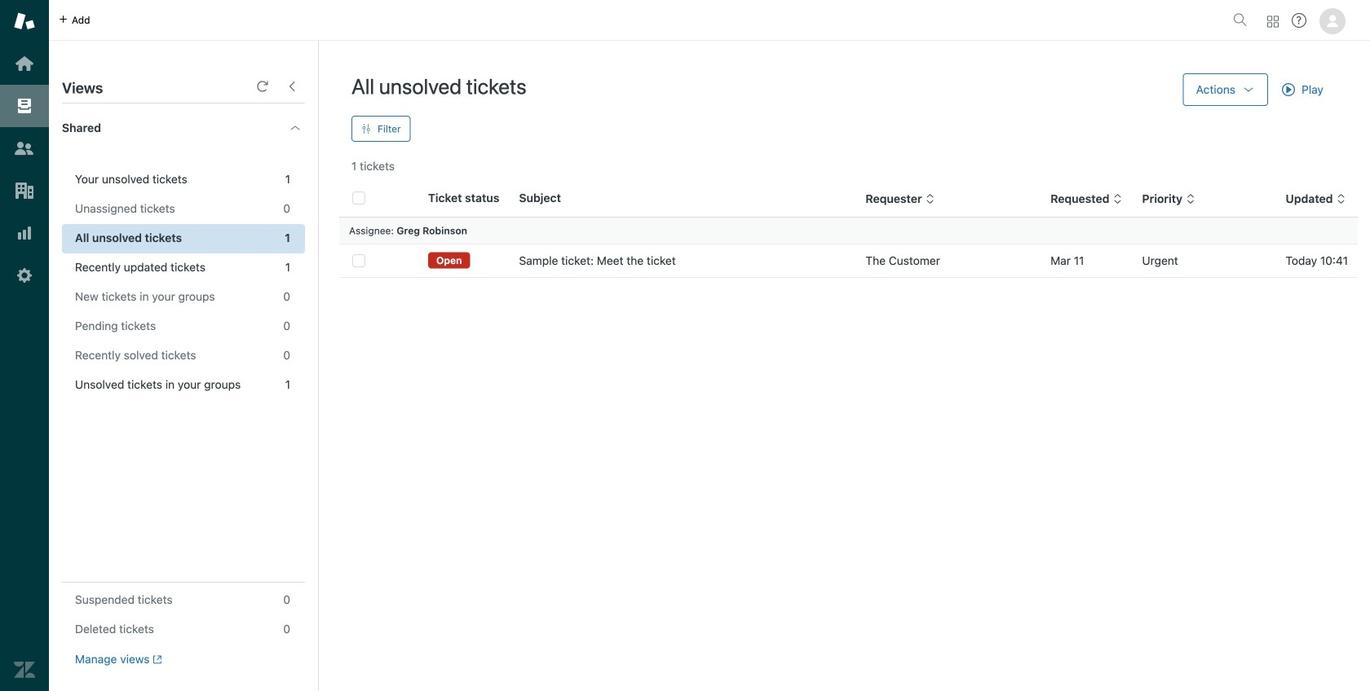 Task type: vqa. For each thing, say whether or not it's contained in the screenshot.
Zendesk Products icon
yes



Task type: locate. For each thing, give the bounding box(es) containing it.
heading
[[49, 104, 318, 153]]

get help image
[[1292, 13, 1307, 28]]

zendesk support image
[[14, 11, 35, 32]]

organizations image
[[14, 180, 35, 202]]

zendesk image
[[14, 660, 35, 681]]

main element
[[0, 0, 49, 692]]

row
[[339, 244, 1358, 278]]

refresh views pane image
[[256, 80, 269, 93]]

customers image
[[14, 138, 35, 159]]

opens in a new tab image
[[150, 655, 162, 665]]



Task type: describe. For each thing, give the bounding box(es) containing it.
get started image
[[14, 53, 35, 74]]

hide panel views image
[[286, 80, 299, 93]]

zendesk products image
[[1268, 16, 1279, 27]]

views image
[[14, 95, 35, 117]]

reporting image
[[14, 223, 35, 244]]

admin image
[[14, 265, 35, 286]]



